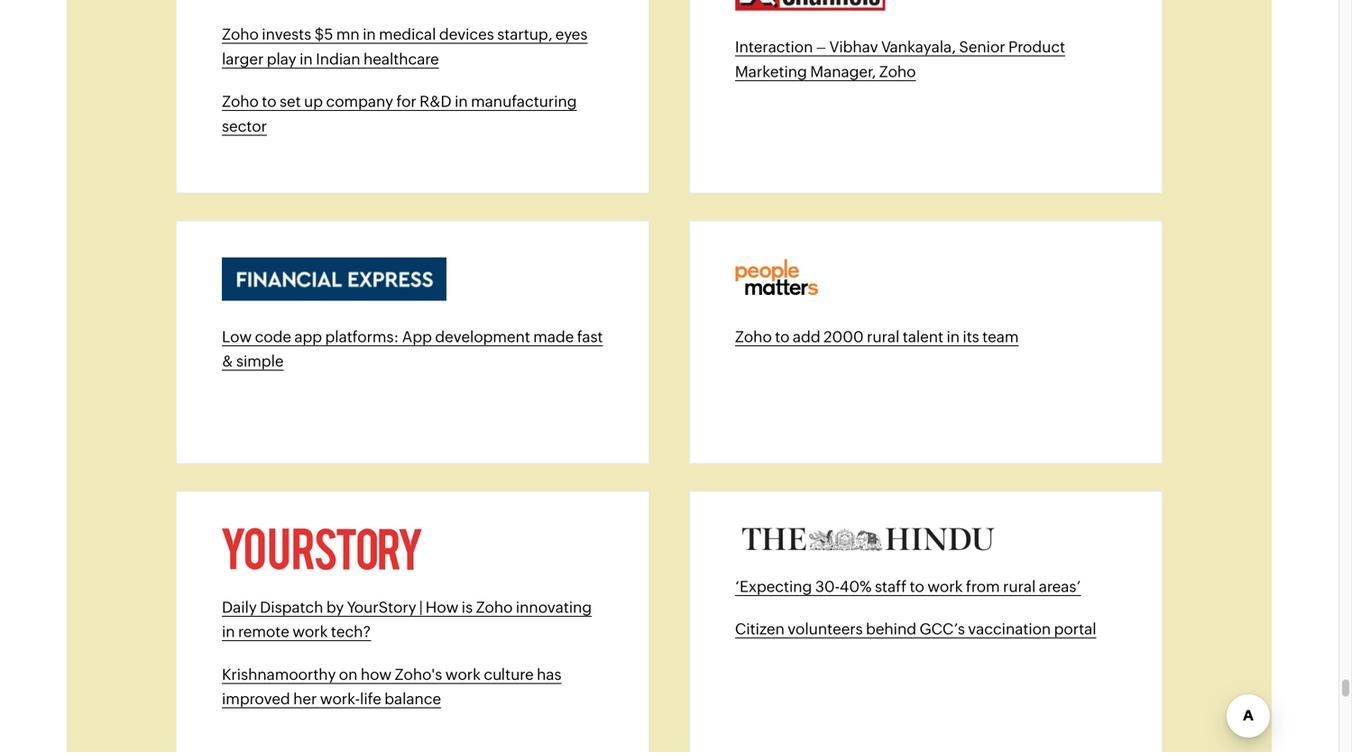 Task type: locate. For each thing, give the bounding box(es) containing it.
1 vertical spatial work
[[292, 623, 328, 641]]

work right zoho's
[[445, 666, 481, 683]]

to right the 'staff'
[[910, 578, 924, 595]]

&
[[222, 352, 233, 370]]

in
[[363, 25, 376, 43], [300, 50, 313, 68], [455, 93, 468, 110], [947, 328, 960, 345], [222, 623, 235, 641]]

to inside zoho to set up company for r&d in manufacturing sector
[[262, 93, 277, 110]]

set
[[280, 93, 301, 110]]

in down daily
[[222, 623, 235, 641]]

medical
[[379, 25, 436, 43]]

rural right the 2000
[[867, 328, 899, 345]]

by
[[326, 598, 344, 616]]

for
[[396, 93, 416, 110]]

2 horizontal spatial work
[[927, 578, 963, 595]]

2000
[[824, 328, 864, 345]]

its
[[963, 328, 979, 345]]

improved
[[222, 690, 290, 708]]

citizen volunteers behind gcc's vaccination portal
[[735, 620, 1096, 638]]

startup,
[[497, 25, 552, 43]]

low
[[222, 328, 252, 345]]

zoho
[[222, 25, 259, 43], [879, 63, 916, 80], [222, 93, 259, 110], [735, 328, 772, 345], [476, 598, 513, 616]]

zoho_general_pages image up add
[[735, 258, 818, 301]]

app
[[294, 328, 322, 345]]

1 horizontal spatial work
[[445, 666, 481, 683]]

rural right from
[[1003, 578, 1036, 595]]

innovating
[[516, 598, 592, 616]]

portal
[[1054, 620, 1096, 638]]

daily
[[222, 598, 257, 616]]

zoho left add
[[735, 328, 772, 345]]

is
[[462, 598, 473, 616]]

zoho up larger
[[222, 25, 259, 43]]

to for set
[[262, 93, 277, 110]]

zoho_general_pages image up –
[[735, 0, 885, 11]]

team
[[982, 328, 1019, 345]]

up
[[304, 93, 323, 110]]

|
[[420, 598, 422, 616]]

2 horizontal spatial to
[[910, 578, 924, 595]]

zoho up sector
[[222, 93, 259, 110]]

to left add
[[775, 328, 790, 345]]

play
[[267, 50, 296, 68]]

zoho to add 2000 rural talent in its team link
[[735, 328, 1019, 346]]

zoho_general_pages image up by
[[222, 528, 424, 571]]

work inside krishnamoorthy on how zoho's work culture has improved her work-life balance
[[445, 666, 481, 683]]

zoho for zoho to add 2000 rural talent in its team
[[735, 328, 772, 345]]

indian
[[316, 50, 360, 68]]

senior
[[959, 38, 1005, 56]]

zoho_general_pages image for vibhav
[[735, 0, 885, 11]]

zoho inside zoho to set up company for r&d in manufacturing sector
[[222, 93, 259, 110]]

healthcare
[[363, 50, 439, 68]]

0 vertical spatial rural
[[867, 328, 899, 345]]

0 horizontal spatial work
[[292, 623, 328, 641]]

how
[[361, 666, 392, 683]]

life
[[360, 690, 381, 708]]

interaction
[[735, 38, 813, 56]]

sector
[[222, 117, 267, 135]]

marketing
[[735, 63, 807, 80]]

0 vertical spatial to
[[262, 93, 277, 110]]

behind
[[866, 620, 916, 638]]

1 horizontal spatial to
[[775, 328, 790, 345]]

1 vertical spatial rural
[[1003, 578, 1036, 595]]

2 vertical spatial work
[[445, 666, 481, 683]]

platforms:
[[325, 328, 399, 345]]

company
[[326, 93, 393, 110]]

zoho to add 2000 rural talent in its team
[[735, 328, 1019, 345]]

vibhav
[[829, 38, 878, 56]]

zoho down vankayala,
[[879, 63, 916, 80]]

in left its
[[947, 328, 960, 345]]

zoho_general_pages image up app
[[222, 258, 446, 301]]

30-
[[815, 578, 840, 595]]

zoho_general_pages image
[[735, 0, 885, 11], [222, 258, 446, 301], [735, 258, 818, 301], [222, 528, 424, 571], [735, 528, 1002, 551]]

to
[[262, 93, 277, 110], [775, 328, 790, 345], [910, 578, 924, 595]]

zoho invests $5 mn in medical devices startup, eyes larger play in indian healthcare
[[222, 25, 588, 68]]

citizen
[[735, 620, 785, 638]]

work inside 'daily dispatch by yourstory | how is zoho innovating in remote work tech?'
[[292, 623, 328, 641]]

to left set
[[262, 93, 277, 110]]

fast
[[577, 328, 603, 345]]

0 horizontal spatial to
[[262, 93, 277, 110]]

zoho_general_pages image up 40% at the bottom of page
[[735, 528, 1002, 551]]

in inside zoho to set up company for r&d in manufacturing sector
[[455, 93, 468, 110]]

–
[[816, 38, 826, 56]]

balance
[[384, 690, 441, 708]]

r&d
[[420, 93, 452, 110]]

add
[[793, 328, 820, 345]]

in right play
[[300, 50, 313, 68]]

invests
[[262, 25, 311, 43]]

zoho's
[[395, 666, 442, 683]]

rural
[[867, 328, 899, 345], [1003, 578, 1036, 595]]

2 vertical spatial to
[[910, 578, 924, 595]]

interaction – vibhav vankayala, senior product marketing manager, zoho link
[[735, 38, 1065, 81]]

work down dispatch
[[292, 623, 328, 641]]

vaccination
[[968, 620, 1051, 638]]

1 vertical spatial to
[[775, 328, 790, 345]]

in right r&d
[[455, 93, 468, 110]]

low code app platforms: app development made fast & simple link
[[222, 328, 603, 371]]

zoho invests $5 mn in medical devices startup, eyes larger play in indian healthcare link
[[222, 25, 588, 68]]

zoho inside zoho invests $5 mn in medical devices startup, eyes larger play in indian healthcare
[[222, 25, 259, 43]]

work
[[927, 578, 963, 595], [292, 623, 328, 641], [445, 666, 481, 683]]

0 vertical spatial work
[[927, 578, 963, 595]]

gcc's
[[919, 620, 965, 638]]

dispatch
[[260, 598, 323, 616]]

app
[[402, 328, 432, 345]]

zoho right is
[[476, 598, 513, 616]]

work left from
[[927, 578, 963, 595]]

zoho inside zoho to add 2000 rural talent in its team link
[[735, 328, 772, 345]]



Task type: vqa. For each thing, say whether or not it's contained in the screenshot.
Gary Orlando Icon
no



Task type: describe. For each thing, give the bounding box(es) containing it.
zoho to set up company for r&d in manufacturing sector
[[222, 93, 577, 135]]

daily dispatch by yourstory | how is zoho innovating in remote work tech?
[[222, 598, 592, 641]]

yourstory
[[347, 598, 416, 616]]

made
[[533, 328, 574, 345]]

zoho_general_pages image for add
[[735, 258, 818, 301]]

manager,
[[810, 63, 876, 80]]

in inside zoho to add 2000 rural talent in its team link
[[947, 328, 960, 345]]

culture
[[484, 666, 534, 683]]

$5
[[314, 25, 333, 43]]

product
[[1008, 38, 1065, 56]]

'expecting
[[735, 578, 812, 595]]

citizen volunteers behind gcc's vaccination portal link
[[735, 620, 1096, 639]]

larger
[[222, 50, 264, 68]]

has
[[537, 666, 561, 683]]

code
[[255, 328, 291, 345]]

zoho to set up company for r&d in manufacturing sector link
[[222, 93, 577, 136]]

krishnamoorthy on how zoho's work culture has improved her work-life balance link
[[222, 666, 561, 709]]

mn
[[336, 25, 360, 43]]

daily dispatch by yourstory | how is zoho innovating in remote work tech? link
[[222, 598, 592, 641]]

simple
[[236, 352, 284, 370]]

devices
[[439, 25, 494, 43]]

'expecting 30-40% staff to work from rural areas'
[[735, 578, 1081, 595]]

in right mn
[[363, 25, 376, 43]]

to for add
[[775, 328, 790, 345]]

talent
[[903, 328, 943, 345]]

vankayala,
[[881, 38, 956, 56]]

zoho for zoho invests $5 mn in medical devices startup, eyes larger play in indian healthcare
[[222, 25, 259, 43]]

development
[[435, 328, 530, 345]]

krishnamoorthy on how zoho's work culture has improved her work-life balance
[[222, 666, 561, 708]]

interaction – vibhav vankayala, senior product marketing manager, zoho
[[735, 38, 1065, 80]]

0 horizontal spatial rural
[[867, 328, 899, 345]]

in inside 'daily dispatch by yourstory | how is zoho innovating in remote work tech?'
[[222, 623, 235, 641]]

staff
[[875, 578, 907, 595]]

from
[[966, 578, 1000, 595]]

her
[[293, 690, 317, 708]]

how
[[426, 598, 459, 616]]

zoho for zoho to set up company for r&d in manufacturing sector
[[222, 93, 259, 110]]

work-
[[320, 690, 360, 708]]

low code app platforms: app development made fast & simple
[[222, 328, 603, 370]]

'expecting 30-40% staff to work from rural areas' link
[[735, 578, 1081, 596]]

eyes
[[555, 25, 588, 43]]

40%
[[839, 578, 872, 595]]

volunteers
[[788, 620, 863, 638]]

on
[[339, 666, 358, 683]]

zoho_general_pages image for app
[[222, 258, 446, 301]]

areas'
[[1039, 578, 1081, 595]]

krishnamoorthy
[[222, 666, 336, 683]]

1 horizontal spatial rural
[[1003, 578, 1036, 595]]

remote
[[238, 623, 289, 641]]

manufacturing
[[471, 93, 577, 110]]

tech?
[[331, 623, 371, 641]]

zoho inside 'daily dispatch by yourstory | how is zoho innovating in remote work tech?'
[[476, 598, 513, 616]]

zoho inside interaction – vibhav vankayala, senior product marketing manager, zoho
[[879, 63, 916, 80]]



